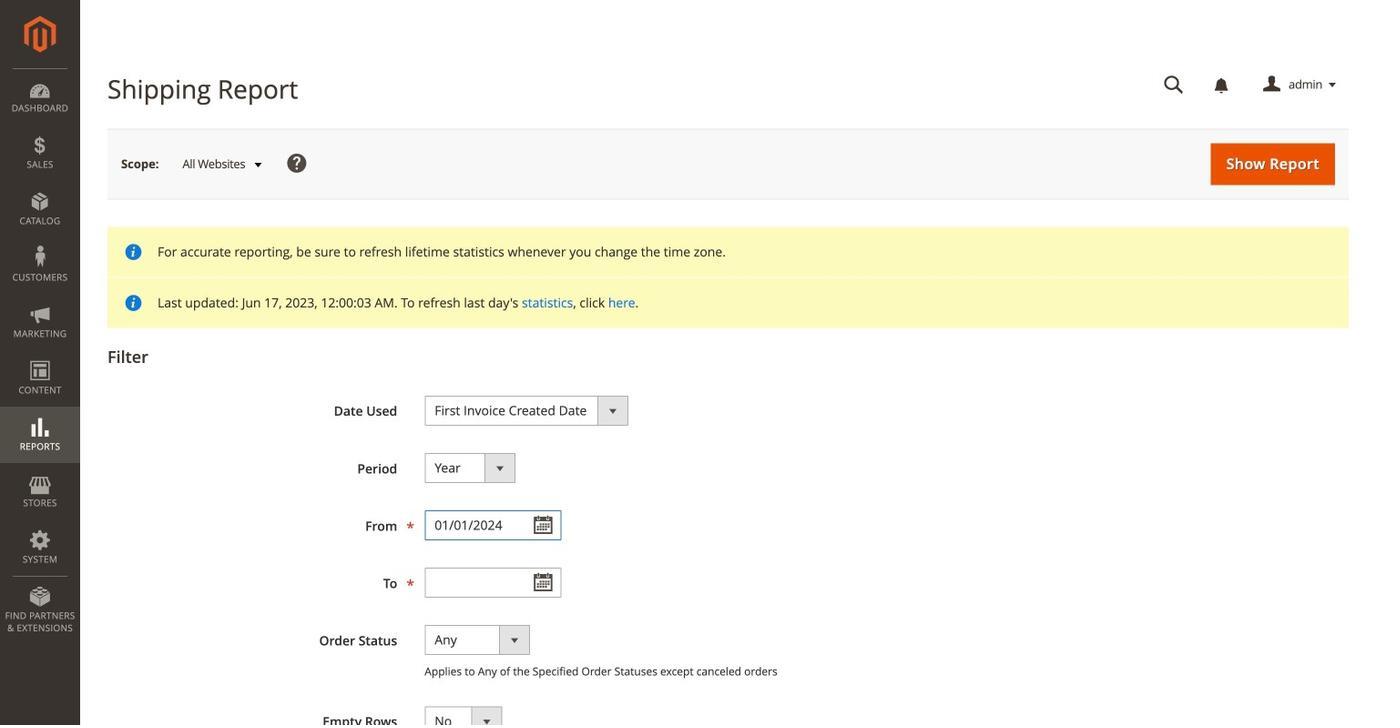 Task type: locate. For each thing, give the bounding box(es) containing it.
menu bar
[[0, 68, 80, 644]]

None text field
[[1151, 69, 1197, 101], [425, 511, 561, 541], [1151, 69, 1197, 101], [425, 511, 561, 541]]

None text field
[[425, 568, 561, 598]]



Task type: describe. For each thing, give the bounding box(es) containing it.
magento admin panel image
[[24, 15, 56, 53]]



Task type: vqa. For each thing, say whether or not it's contained in the screenshot.
tab list
no



